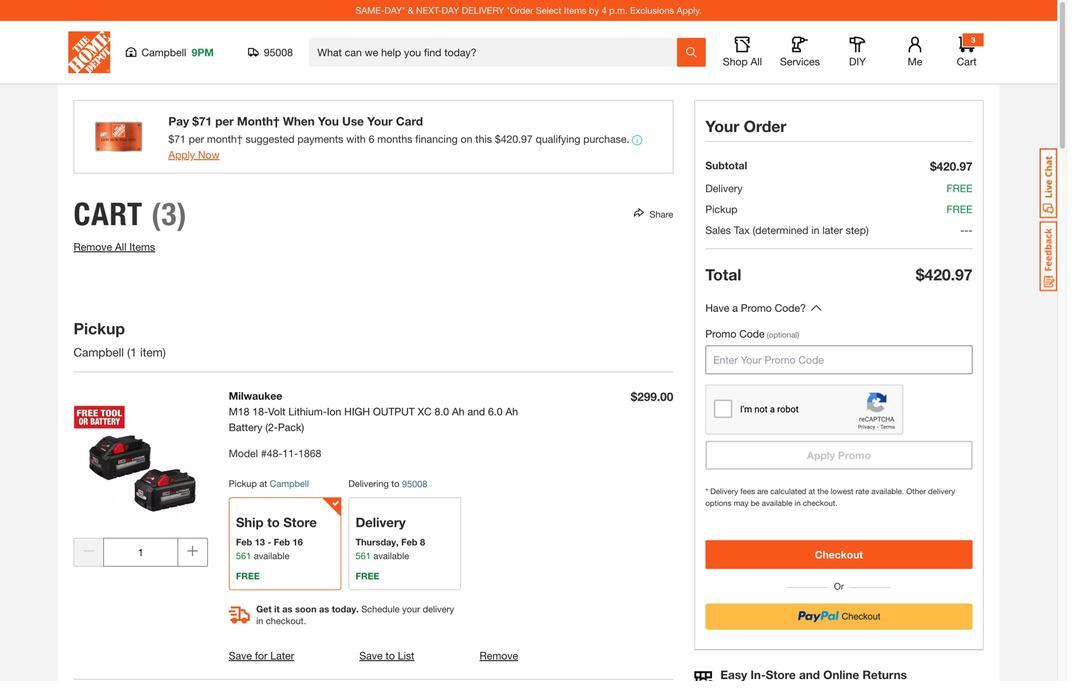 Task type: describe. For each thing, give the bounding box(es) containing it.
code?
[[775, 302, 806, 314]]

2 vertical spatial campbell
[[270, 478, 309, 489]]

decrement image
[[84, 546, 94, 557]]

have
[[706, 302, 730, 314]]

same-
[[356, 5, 385, 16]]

diy
[[849, 55, 866, 68]]

1 horizontal spatial per
[[215, 114, 234, 128]]

save to list link
[[359, 650, 415, 662]]

0 horizontal spatial at
[[259, 478, 267, 489]]

1 horizontal spatial 71
[[199, 114, 212, 128]]

qualifying
[[536, 133, 581, 145]]

all for remove
[[115, 241, 126, 253]]

apply now
[[168, 148, 220, 161]]

remove all items link
[[74, 241, 155, 253]]

day
[[442, 5, 459, 16]]

remove for remove
[[480, 650, 518, 662]]

1868
[[298, 447, 321, 460]]

1 vertical spatial 71
[[174, 133, 186, 145]]

95008 button
[[248, 46, 293, 59]]

apply promo
[[807, 449, 871, 462]]

18-
[[252, 405, 268, 418]]

delivery for delivery
[[706, 182, 743, 195]]

0 horizontal spatial items
[[129, 241, 155, 253]]

- inside ship to store feb 13 - feb 16 561 available
[[268, 537, 271, 548]]

remove button
[[480, 648, 518, 664]]

p.m.
[[609, 5, 628, 16]]

to for 95008
[[391, 478, 400, 489]]

delivery inside schedule your delivery in checkout.
[[423, 604, 454, 615]]

month†
[[237, 114, 280, 128]]

2 as from the left
[[319, 604, 329, 615]]

(2-
[[265, 421, 278, 434]]

next-
[[416, 5, 442, 16]]

to for list
[[386, 650, 395, 662]]

campbell 9pm
[[142, 46, 214, 59]]

$ 71 per month† suggested payments with 6 months financing on this $ 420.97 qualifying purchase.
[[168, 133, 630, 145]]

month†
[[207, 133, 243, 145]]

save for save for later
[[229, 650, 252, 662]]

What can we help you find today? search field
[[318, 39, 677, 66]]

to for store
[[267, 515, 280, 530]]

1 ah from the left
[[452, 405, 465, 418]]

have a promo code?
[[706, 302, 806, 314]]

other
[[907, 487, 926, 496]]

delivery for delivery thursday, feb 8 561 available
[[356, 515, 406, 530]]

apply for apply promo
[[807, 449, 835, 462]]

$420.97 for subtotal
[[930, 159, 973, 173]]

95008 inside delivering to 95008
[[402, 479, 428, 489]]

schedule
[[361, 604, 400, 615]]

campbell for campbell ( 1 item )
[[74, 345, 124, 359]]

promo code (optional)
[[706, 328, 799, 340]]

in inside * delivery fees are calculated at the lowest rate available. other delivery options may be available in checkout.
[[795, 499, 801, 508]]

8.0
[[435, 405, 449, 418]]

item
[[140, 345, 163, 359]]

fees
[[741, 487, 755, 496]]

campbell button
[[270, 478, 309, 489]]

high
[[344, 405, 370, 418]]

and
[[468, 405, 485, 418]]

checkout. inside schedule your delivery in checkout.
[[266, 616, 306, 626]]

pay $ 71 per month† when you use your card
[[168, 114, 423, 128]]

order
[[744, 117, 787, 135]]

a
[[733, 302, 738, 314]]

feb 8
[[401, 537, 425, 548]]

561 inside ship to store feb 13 - feb 16 561 available
[[236, 551, 251, 561]]

delivery thursday, feb 8 561 available
[[356, 515, 425, 561]]

step)
[[846, 224, 869, 236]]

Enter Your Promo Code text field
[[706, 346, 973, 374]]

lithium-
[[289, 405, 327, 418]]

battery
[[229, 421, 263, 434]]

shop all
[[723, 55, 762, 68]]

1 horizontal spatial items
[[564, 5, 587, 16]]

use
[[342, 114, 364, 128]]

&
[[408, 5, 414, 16]]

sales tax (determined in later step)
[[706, 224, 869, 236]]

)
[[163, 345, 166, 359]]

available.
[[872, 487, 904, 496]]

2 horizontal spatial $
[[495, 133, 501, 145]]

now
[[198, 148, 220, 161]]

9pm
[[192, 46, 214, 59]]

(3)
[[151, 195, 187, 233]]

sales
[[706, 224, 731, 236]]

lowest
[[831, 487, 854, 496]]

credit card icon image
[[95, 122, 142, 152]]

save for later
[[229, 650, 294, 662]]

months
[[377, 133, 413, 145]]

select
[[536, 5, 562, 16]]

cart (3)
[[74, 195, 187, 233]]

16
[[293, 537, 303, 548]]

you
[[318, 114, 339, 128]]

(optional)
[[767, 330, 799, 339]]

1 horizontal spatial pickup
[[229, 478, 257, 489]]

(
[[127, 345, 130, 359]]

3
[[971, 35, 976, 44]]

#
[[261, 447, 267, 460]]

volt
[[268, 405, 286, 418]]

48-
[[267, 447, 283, 460]]

services button
[[779, 37, 821, 68]]

delivering
[[348, 478, 389, 489]]

campbell for campbell 9pm
[[142, 46, 186, 59]]

available inside * delivery fees are calculated at the lowest rate available. other delivery options may be available in checkout.
[[762, 499, 793, 508]]

remove for remove all items
[[74, 241, 112, 253]]

95008 link
[[402, 477, 428, 491]]

1 as from the left
[[282, 604, 293, 615]]

apply promo button
[[706, 441, 973, 470]]

or
[[829, 581, 849, 592]]

promo inside apply promo button
[[838, 449, 871, 462]]

schedule your delivery in checkout.
[[256, 604, 454, 626]]

feedback link image
[[1040, 221, 1058, 292]]

*
[[706, 487, 708, 496]]

checkout button
[[706, 541, 973, 569]]



Task type: vqa. For each thing, say whether or not it's contained in the screenshot.
come
no



Task type: locate. For each thing, give the bounding box(es) containing it.
milwaukee
[[229, 390, 282, 402]]

1 vertical spatial apply
[[807, 449, 835, 462]]

4
[[602, 5, 607, 16]]

1 save from the left
[[229, 650, 252, 662]]

0 horizontal spatial your
[[367, 114, 393, 128]]

1 561 from the left
[[236, 551, 251, 561]]

your up subtotal
[[706, 117, 740, 135]]

ah right 8.0
[[452, 405, 465, 418]]

$420.97 for total
[[916, 265, 973, 284]]

1 vertical spatial in
[[795, 499, 801, 508]]

available down '13'
[[254, 551, 290, 561]]

-
[[961, 224, 965, 236], [965, 224, 969, 236], [969, 224, 973, 236], [268, 537, 271, 548]]

(determined
[[753, 224, 809, 236]]

0 vertical spatial delivery
[[928, 487, 955, 496]]

0 vertical spatial campbell
[[142, 46, 186, 59]]

checkout
[[815, 549, 863, 561]]

0 horizontal spatial save
[[229, 650, 252, 662]]

2 save from the left
[[359, 650, 383, 662]]

0 horizontal spatial available
[[254, 551, 290, 561]]

available inside delivery thursday, feb 8 561 available
[[373, 551, 409, 561]]

$ right pay
[[192, 114, 199, 128]]

available down thursday,
[[373, 551, 409, 561]]

in down 'calculated' in the bottom right of the page
[[795, 499, 801, 508]]

1 vertical spatial remove
[[480, 650, 518, 662]]

0 horizontal spatial campbell
[[74, 345, 124, 359]]

95008 inside button
[[264, 46, 293, 59]]

at left the campbell 'button'
[[259, 478, 267, 489]]

delivery
[[928, 487, 955, 496], [423, 604, 454, 615]]

1 vertical spatial delivery
[[711, 487, 738, 496]]

2 ah from the left
[[506, 405, 518, 418]]

campbell down 11-
[[270, 478, 309, 489]]

1 vertical spatial delivery
[[423, 604, 454, 615]]

0 horizontal spatial $
[[168, 133, 174, 145]]

0 horizontal spatial ah
[[452, 405, 465, 418]]

options
[[706, 499, 732, 508]]

561 down thursday,
[[356, 551, 371, 561]]

by
[[589, 5, 599, 16]]

delivery right your
[[423, 604, 454, 615]]

remove
[[74, 241, 112, 253], [480, 650, 518, 662]]

$ right the this
[[495, 133, 501, 145]]

thursday,
[[356, 537, 399, 548]]

delivery down subtotal
[[706, 182, 743, 195]]

exclusions
[[630, 5, 674, 16]]

apply now link
[[168, 148, 220, 161]]

0 horizontal spatial apply
[[168, 148, 195, 161]]

0 horizontal spatial delivery
[[423, 604, 454, 615]]

available inside ship to store feb 13 - feb 16 561 available
[[254, 551, 290, 561]]

campbell left '9pm'
[[142, 46, 186, 59]]

in down get
[[256, 616, 263, 626]]

all down cart (3)
[[115, 241, 126, 253]]

1 vertical spatial per
[[189, 133, 204, 145]]

services
[[780, 55, 820, 68]]

1 vertical spatial 95008
[[402, 479, 428, 489]]

0 vertical spatial 71
[[199, 114, 212, 128]]

2 horizontal spatial promo
[[838, 449, 871, 462]]

all
[[751, 55, 762, 68], [115, 241, 126, 253]]

0 vertical spatial to
[[391, 478, 400, 489]]

2 feb from the left
[[274, 537, 290, 548]]

0 horizontal spatial 95008
[[264, 46, 293, 59]]

delivery
[[706, 182, 743, 195], [711, 487, 738, 496], [356, 515, 406, 530]]

0 horizontal spatial promo
[[706, 328, 737, 340]]

2 horizontal spatial available
[[762, 499, 793, 508]]

1 horizontal spatial save
[[359, 650, 383, 662]]

1 vertical spatial checkout.
[[266, 616, 306, 626]]

rate
[[856, 487, 869, 496]]

0 horizontal spatial per
[[189, 133, 204, 145]]

pickup
[[706, 203, 738, 215], [74, 319, 125, 338], [229, 478, 257, 489]]

feb left 16
[[274, 537, 290, 548]]

on
[[461, 133, 473, 145]]

increment image
[[187, 546, 198, 557]]

420.97
[[501, 133, 533, 145]]

0 vertical spatial pickup
[[706, 203, 738, 215]]

diy button
[[837, 37, 879, 68]]

0 horizontal spatial checkout.
[[266, 616, 306, 626]]

with
[[346, 133, 366, 145]]

ah right 6.0
[[506, 405, 518, 418]]

0 vertical spatial per
[[215, 114, 234, 128]]

in for (determined
[[812, 224, 820, 236]]

0 vertical spatial delivery
[[706, 182, 743, 195]]

1 vertical spatial to
[[267, 515, 280, 530]]

today.
[[332, 604, 359, 615]]

0 horizontal spatial 561
[[236, 551, 251, 561]]

items left by
[[564, 5, 587, 16]]

your
[[367, 114, 393, 128], [706, 117, 740, 135]]

it
[[274, 604, 280, 615]]

1 horizontal spatial available
[[373, 551, 409, 561]]

to inside delivering to 95008
[[391, 478, 400, 489]]

1 horizontal spatial checkout.
[[803, 499, 838, 508]]

get it as soon as today.
[[256, 604, 359, 615]]

the home depot logo image
[[68, 31, 110, 73]]

cart
[[957, 55, 977, 68]]

1 horizontal spatial your
[[706, 117, 740, 135]]

1 horizontal spatial at
[[809, 487, 815, 496]]

ship
[[236, 515, 264, 530]]

to left 95008 link
[[391, 478, 400, 489]]

in
[[812, 224, 820, 236], [795, 499, 801, 508], [256, 616, 263, 626]]

delivery up thursday,
[[356, 515, 406, 530]]

save inside button
[[229, 650, 252, 662]]

available down 'calculated' in the bottom right of the page
[[762, 499, 793, 508]]

delivery inside * delivery fees are calculated at the lowest rate available. other delivery options may be available in checkout.
[[711, 487, 738, 496]]

promo down 'have'
[[706, 328, 737, 340]]

product image
[[74, 388, 208, 522]]

save for later button
[[229, 648, 294, 664]]

at inside * delivery fees are calculated at the lowest rate available. other delivery options may be available in checkout.
[[809, 487, 815, 496]]

per up apply now
[[189, 133, 204, 145]]

at left the 'the'
[[809, 487, 815, 496]]

delivery inside delivery thursday, feb 8 561 available
[[356, 515, 406, 530]]

to inside ship to store feb 13 - feb 16 561 available
[[267, 515, 280, 530]]

later
[[270, 650, 294, 662]]

0 horizontal spatial as
[[282, 604, 293, 615]]

your order
[[706, 117, 787, 135]]

0 vertical spatial in
[[812, 224, 820, 236]]

0 vertical spatial items
[[564, 5, 587, 16]]

0 horizontal spatial 71
[[174, 133, 186, 145]]

71
[[199, 114, 212, 128], [174, 133, 186, 145]]

as right it
[[282, 604, 293, 615]]

in left later
[[812, 224, 820, 236]]

1 horizontal spatial 95008
[[402, 479, 428, 489]]

2 vertical spatial to
[[386, 650, 395, 662]]

1 horizontal spatial promo
[[741, 302, 772, 314]]

None text field
[[103, 538, 178, 567]]

0 vertical spatial all
[[751, 55, 762, 68]]

in for delivery
[[256, 616, 263, 626]]

apply.
[[677, 5, 702, 16]]

pickup down model
[[229, 478, 257, 489]]

to left list
[[386, 650, 395, 662]]

checkout. inside * delivery fees are calculated at the lowest rate available. other delivery options may be available in checkout.
[[803, 499, 838, 508]]

2 horizontal spatial campbell
[[270, 478, 309, 489]]

0 vertical spatial $420.97
[[930, 159, 973, 173]]

apply up the 'the'
[[807, 449, 835, 462]]

payments
[[298, 133, 343, 145]]

2 horizontal spatial pickup
[[706, 203, 738, 215]]

your up 6
[[367, 114, 393, 128]]

save for save to list
[[359, 650, 383, 662]]

*order
[[507, 5, 533, 16]]

0 vertical spatial 95008
[[264, 46, 293, 59]]

to right ship
[[267, 515, 280, 530]]

milwaukee m18 18-volt lithium-ion high output xc 8.0 ah and 6.0 ah battery (2-pack)
[[229, 390, 518, 434]]

1 vertical spatial items
[[129, 241, 155, 253]]

are
[[757, 487, 768, 496]]

share link
[[645, 209, 674, 220]]

later
[[823, 224, 843, 236]]

delivery inside * delivery fees are calculated at the lowest rate available. other delivery options may be available in checkout.
[[928, 487, 955, 496]]

0 horizontal spatial feb
[[236, 537, 252, 548]]

1 vertical spatial $420.97
[[916, 265, 973, 284]]

$299.00
[[631, 390, 674, 404]]

1 horizontal spatial campbell
[[142, 46, 186, 59]]

apply left now
[[168, 148, 195, 161]]

2 561 from the left
[[356, 551, 371, 561]]

be
[[751, 499, 760, 508]]

2 vertical spatial pickup
[[229, 478, 257, 489]]

71 up month†
[[199, 114, 212, 128]]

1 vertical spatial all
[[115, 241, 126, 253]]

me
[[908, 55, 923, 68]]

save left for at left bottom
[[229, 650, 252, 662]]

items down cart (3)
[[129, 241, 155, 253]]

when
[[283, 114, 315, 128]]

promo inside have a promo code? link
[[741, 302, 772, 314]]

card
[[396, 114, 423, 128]]

get
[[256, 604, 272, 615]]

pickup up sales
[[706, 203, 738, 215]]

soon
[[295, 604, 317, 615]]

feb left '13'
[[236, 537, 252, 548]]

* delivery fees are calculated at the lowest rate available. other delivery options may be available in checkout.
[[706, 487, 955, 508]]

promo right "a" at top right
[[741, 302, 772, 314]]

1 vertical spatial campbell
[[74, 345, 124, 359]]

live chat image
[[1040, 148, 1058, 218]]

1 horizontal spatial delivery
[[928, 487, 955, 496]]

0 horizontal spatial all
[[115, 241, 126, 253]]

6
[[369, 133, 374, 145]]

promo
[[741, 302, 772, 314], [706, 328, 737, 340], [838, 449, 871, 462]]

561 down ship
[[236, 551, 251, 561]]

model # 48-11-1868
[[229, 447, 321, 460]]

0 vertical spatial remove
[[74, 241, 112, 253]]

1 vertical spatial promo
[[706, 328, 737, 340]]

campbell left (
[[74, 345, 124, 359]]

1 horizontal spatial all
[[751, 55, 762, 68]]

1 horizontal spatial remove
[[480, 650, 518, 662]]

your
[[402, 604, 420, 615]]

me button
[[894, 37, 936, 68]]

delivery
[[462, 5, 504, 16]]

financing
[[415, 133, 458, 145]]

pickup up campbell ( 1 item )
[[74, 319, 125, 338]]

per up month†
[[215, 114, 234, 128]]

save to list
[[359, 650, 415, 662]]

items
[[564, 5, 587, 16], [129, 241, 155, 253]]

1 horizontal spatial feb
[[274, 537, 290, 548]]

6.0
[[488, 405, 503, 418]]

all inside button
[[751, 55, 762, 68]]

delivery right the other
[[928, 487, 955, 496]]

all right "shop"
[[751, 55, 762, 68]]

tax
[[734, 224, 750, 236]]

1 vertical spatial pickup
[[74, 319, 125, 338]]

0 horizontal spatial pickup
[[74, 319, 125, 338]]

1 horizontal spatial ah
[[506, 405, 518, 418]]

checkout. down the 'the'
[[803, 499, 838, 508]]

$ down pay
[[168, 133, 174, 145]]

0 vertical spatial checkout.
[[803, 499, 838, 508]]

save left list
[[359, 650, 383, 662]]

71 down pay
[[174, 133, 186, 145]]

promo up rate
[[838, 449, 871, 462]]

1 feb from the left
[[236, 537, 252, 548]]

0 horizontal spatial remove
[[74, 241, 112, 253]]

delivery up options
[[711, 487, 738, 496]]

1
[[130, 345, 137, 359]]

2 vertical spatial delivery
[[356, 515, 406, 530]]

0 horizontal spatial in
[[256, 616, 263, 626]]

all for shop
[[751, 55, 762, 68]]

checkout. down it
[[266, 616, 306, 626]]

shop
[[723, 55, 748, 68]]

2 vertical spatial promo
[[838, 449, 871, 462]]

1 horizontal spatial in
[[795, 499, 801, 508]]

0 vertical spatial promo
[[741, 302, 772, 314]]

2 horizontal spatial in
[[812, 224, 820, 236]]

campbell ( 1 item )
[[74, 345, 169, 359]]

ah
[[452, 405, 465, 418], [506, 405, 518, 418]]

apply inside apply promo button
[[807, 449, 835, 462]]

1 horizontal spatial as
[[319, 604, 329, 615]]

model
[[229, 447, 258, 460]]

1 horizontal spatial apply
[[807, 449, 835, 462]]

share
[[650, 209, 674, 220]]

1 horizontal spatial $
[[192, 114, 199, 128]]

apply for apply now
[[168, 148, 195, 161]]

1 horizontal spatial 561
[[356, 551, 371, 561]]

cart
[[74, 195, 143, 233]]

pickup at campbell
[[229, 478, 309, 489]]

in inside schedule your delivery in checkout.
[[256, 616, 263, 626]]

save
[[229, 650, 252, 662], [359, 650, 383, 662]]

0 vertical spatial apply
[[168, 148, 195, 161]]

2 vertical spatial in
[[256, 616, 263, 626]]

11-
[[283, 447, 298, 460]]

as right soon
[[319, 604, 329, 615]]

561 inside delivery thursday, feb 8 561 available
[[356, 551, 371, 561]]

cart 3
[[957, 35, 977, 68]]



